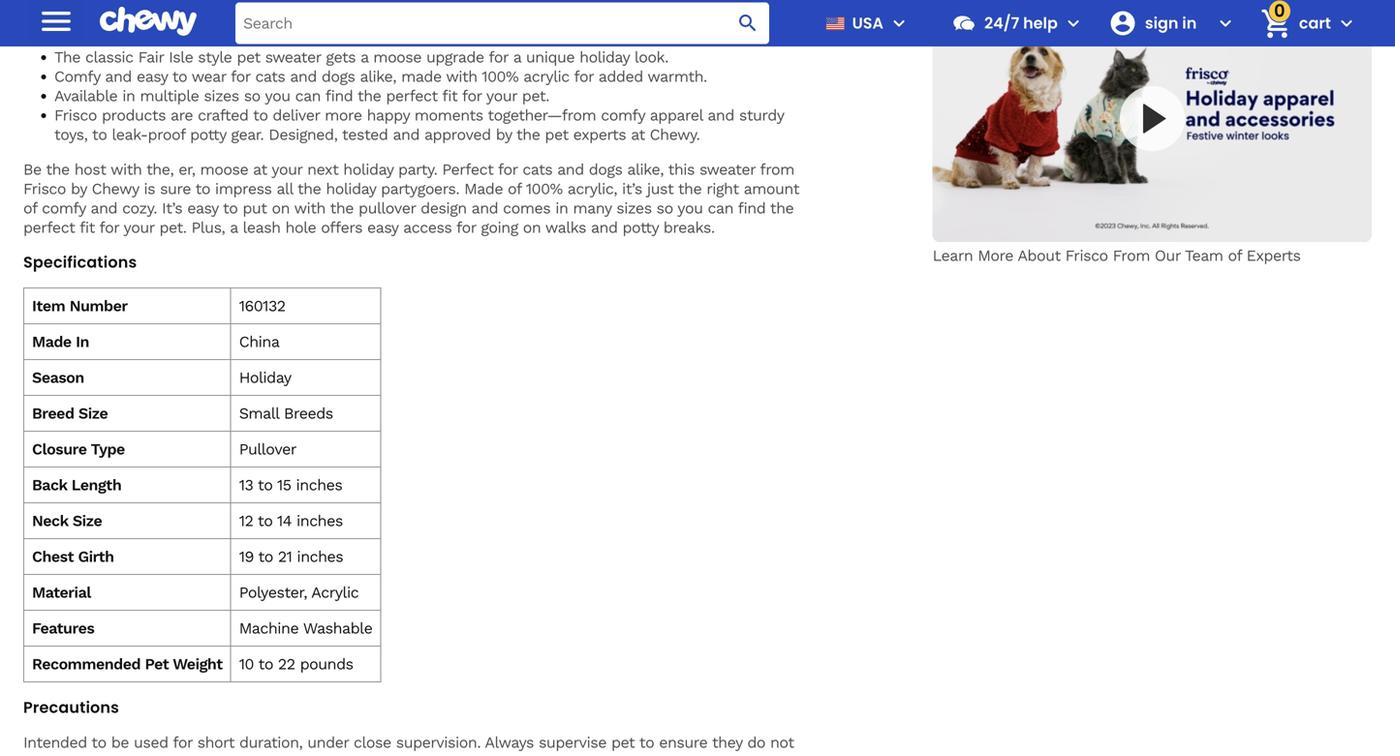 Task type: vqa. For each thing, say whether or not it's contained in the screenshot.
size to the top
yes



Task type: locate. For each thing, give the bounding box(es) containing it.
moose inside the be the host with the, er, moose at your next holiday party. perfect for cats and dogs alike, this sweater from frisco by chewy is sure to impress all the holiday partygoers. made of 100% acrylic, it's just the right amount of comfy and cozy. it's easy to put on with the pullover design and comes in many sizes so you can find the perfect fit for your pet. plus, a leash hole offers easy access for going on walks and potty breaks.
[[200, 160, 248, 179]]

1 vertical spatial frisco
[[23, 180, 66, 198]]

frisco left from on the top of page
[[1066, 247, 1108, 265]]

help menu image
[[1062, 12, 1085, 35]]

perfect inside the be the host with the, er, moose at your next holiday party. perfect for cats and dogs alike, this sweater from frisco by chewy is sure to impress all the holiday partygoers. made of 100% acrylic, it's just the right amount of comfy and cozy. it's easy to put on with the pullover design and comes in many sizes so you can find the perfect fit for your pet. plus, a leash hole offers easy access for going on walks and potty breaks.
[[23, 219, 75, 237]]

0 vertical spatial your
[[486, 87, 517, 105]]

to left "15" at bottom left
[[258, 476, 273, 495]]

to right 19
[[258, 548, 273, 566]]

menu image
[[888, 12, 911, 35]]

dogs down gets at the top of page
[[322, 67, 355, 86]]

100% up comes
[[526, 180, 563, 198]]

inches right 14
[[297, 512, 343, 531]]

1 vertical spatial pet.
[[159, 219, 187, 237]]

holiday down next
[[326, 180, 376, 198]]

perfect
[[386, 87, 438, 105], [23, 219, 75, 237]]

pet
[[145, 656, 169, 674]]

0 vertical spatial inches
[[296, 476, 342, 495]]

2 vertical spatial of
[[1228, 247, 1242, 265]]

and up deliver
[[290, 67, 317, 86]]

1 horizontal spatial on
[[523, 219, 541, 237]]

for right "wear"
[[231, 67, 250, 86]]

0 vertical spatial perfect
[[386, 87, 438, 105]]

2 vertical spatial pet
[[611, 734, 635, 753]]

easy up plus,
[[187, 199, 218, 218]]

1 horizontal spatial fit
[[442, 87, 458, 105]]

sweater left gets at the top of page
[[265, 48, 321, 66]]

just
[[647, 180, 674, 198]]

0 horizontal spatial on
[[272, 199, 290, 218]]

can down right
[[708, 199, 734, 218]]

type
[[91, 440, 125, 459]]

13
[[239, 476, 253, 495]]

girth
[[78, 548, 114, 566]]

0 vertical spatial made
[[464, 180, 503, 198]]

your up 'all'
[[272, 160, 303, 179]]

and down happy
[[393, 126, 420, 144]]

0 vertical spatial easy
[[137, 67, 168, 86]]

0 horizontal spatial dogs
[[322, 67, 355, 86]]

can inside the classic fair isle style pet sweater gets a moose upgrade for a unique holiday look. comfy and easy to wear for cats and dogs alike, made with 100% acrylic for added warmth. available in multiple sizes so you can find the perfect fit for your pet. frisco products are crafted to deliver more happy moments together—from comfy apparel and sturdy toys, to leak-proof potty gear. designed, tested and approved by the pet experts at chewy.
[[295, 87, 321, 105]]

always
[[485, 734, 534, 753]]

made
[[401, 67, 442, 86]]

0 vertical spatial so
[[244, 87, 260, 105]]

of up comes
[[508, 180, 522, 198]]

dogs up acrylic, at left
[[589, 160, 623, 179]]

for right "perfect"
[[498, 160, 518, 179]]

easy down the pullover
[[367, 219, 398, 237]]

moose up made
[[373, 48, 422, 66]]

find down the amount
[[738, 199, 766, 218]]

1 vertical spatial find
[[738, 199, 766, 218]]

holiday up added
[[580, 48, 630, 66]]

your up together—from
[[486, 87, 517, 105]]

0 vertical spatial by
[[496, 126, 512, 144]]

0 vertical spatial potty
[[190, 126, 226, 144]]

1 vertical spatial at
[[253, 160, 267, 179]]

22
[[278, 656, 295, 674]]

supervision.
[[396, 734, 481, 753]]

in up walks
[[556, 199, 568, 218]]

1 horizontal spatial at
[[631, 126, 645, 144]]

the up happy
[[358, 87, 381, 105]]

1 vertical spatial pet
[[545, 126, 569, 144]]

cats up comes
[[523, 160, 553, 179]]

1 vertical spatial sweater
[[700, 160, 756, 179]]

1 vertical spatial so
[[657, 199, 673, 218]]

perfect inside the classic fair isle style pet sweater gets a moose upgrade for a unique holiday look. comfy and easy to wear for cats and dogs alike, made with 100% acrylic for added warmth. available in multiple sizes so you can find the perfect fit for your pet. frisco products are crafted to deliver more happy moments together—from comfy apparel and sturdy toys, to leak-proof potty gear. designed, tested and approved by the pet experts at chewy.
[[386, 87, 438, 105]]

classic
[[85, 48, 133, 66]]

0 vertical spatial you
[[265, 87, 290, 105]]

1 horizontal spatial moose
[[373, 48, 422, 66]]

specifications
[[23, 251, 137, 273]]

by
[[496, 126, 512, 144], [71, 180, 87, 198]]

frisco down be
[[23, 180, 66, 198]]

in inside "link"
[[1183, 12, 1197, 34]]

moose inside the classic fair isle style pet sweater gets a moose upgrade for a unique holiday look. comfy and easy to wear for cats and dogs alike, made with 100% acrylic for added warmth. available in multiple sizes so you can find the perfect fit for your pet. frisco products are crafted to deliver more happy moments together—from comfy apparel and sturdy toys, to leak-proof potty gear. designed, tested and approved by the pet experts at chewy.
[[373, 48, 422, 66]]

2 vertical spatial with
[[294, 199, 326, 218]]

perfect up specifications
[[23, 219, 75, 237]]

1 horizontal spatial easy
[[187, 199, 218, 218]]

with up hole
[[294, 199, 326, 218]]

alike, up happy
[[360, 67, 396, 86]]

alike, inside the be the host with the, er, moose at your next holiday party. perfect for cats and dogs alike, this sweater from frisco by chewy is sure to impress all the holiday partygoers. made of 100% acrylic, it's just the right amount of comfy and cozy. it's easy to put on with the pullover design and comes in many sizes so you can find the perfect fit for your pet. plus, a leash hole offers easy access for going on walks and potty breaks.
[[627, 160, 664, 179]]

potty inside the be the host with the, er, moose at your next holiday party. perfect for cats and dogs alike, this sweater from frisco by chewy is sure to impress all the holiday partygoers. made of 100% acrylic, it's just the right amount of comfy and cozy. it's easy to put on with the pullover design and comes in many sizes so you can find the perfect fit for your pet. plus, a leash hole offers easy access for going on walks and potty breaks.
[[623, 219, 659, 237]]

0 horizontal spatial sizes
[[204, 87, 239, 105]]

1 horizontal spatial pet.
[[522, 87, 549, 105]]

sign in link
[[1101, 0, 1210, 47]]

at left chewy.
[[631, 126, 645, 144]]

0 horizontal spatial at
[[253, 160, 267, 179]]

precautions
[[23, 697, 119, 719]]

0 vertical spatial sweater
[[265, 48, 321, 66]]

fit inside the be the host with the, er, moose at your next holiday party. perfect for cats and dogs alike, this sweater from frisco by chewy is sure to impress all the holiday partygoers. made of 100% acrylic, it's just the right amount of comfy and cozy. it's easy to put on with the pullover design and comes in many sizes so you can find the perfect fit for your pet. plus, a leash hole offers easy access for going on walks and potty breaks.
[[80, 219, 95, 237]]

1 horizontal spatial can
[[708, 199, 734, 218]]

the down the amount
[[770, 199, 794, 218]]

0 vertical spatial in
[[1183, 12, 1197, 34]]

0 horizontal spatial sweater
[[265, 48, 321, 66]]

comfy
[[54, 67, 100, 86]]

on down comes
[[523, 219, 541, 237]]

moose
[[373, 48, 422, 66], [200, 160, 248, 179]]

comfy down host
[[42, 199, 86, 218]]

2 vertical spatial inches
[[297, 548, 343, 566]]

crafted
[[198, 106, 249, 125]]

closure
[[32, 440, 87, 459]]

0 vertical spatial 100%
[[482, 67, 519, 86]]

1 vertical spatial moose
[[200, 160, 248, 179]]

help
[[1024, 12, 1058, 34]]

1 vertical spatial easy
[[187, 199, 218, 218]]

1 horizontal spatial made
[[464, 180, 503, 198]]

0 vertical spatial fit
[[442, 87, 458, 105]]

and
[[105, 67, 132, 86], [290, 67, 317, 86], [708, 106, 735, 125], [393, 126, 420, 144], [557, 160, 584, 179], [91, 199, 117, 218], [472, 199, 498, 218], [591, 219, 618, 237], [697, 754, 724, 755]]

made
[[464, 180, 503, 198], [32, 333, 71, 351]]

or
[[81, 754, 95, 755]]

1 vertical spatial on
[[523, 219, 541, 237]]

so down just
[[657, 199, 673, 218]]

of right team
[[1228, 247, 1242, 265]]

at
[[631, 126, 645, 144], [253, 160, 267, 179]]

0 horizontal spatial potty
[[190, 126, 226, 144]]

in inside the be the host with the, er, moose at your next holiday party. perfect for cats and dogs alike, this sweater from frisco by chewy is sure to impress all the holiday partygoers. made of 100% acrylic, it's just the right amount of comfy and cozy. it's easy to put on with the pullover design and comes in many sizes so you can find the perfect fit for your pet. plus, a leash hole offers easy access for going on walks and potty breaks.
[[556, 199, 568, 218]]

alike,
[[360, 67, 396, 86], [627, 160, 664, 179]]

fit inside the classic fair isle style pet sweater gets a moose upgrade for a unique holiday look. comfy and easy to wear for cats and dogs alike, made with 100% acrylic for added warmth. available in multiple sizes so you can find the perfect fit for your pet. frisco products are crafted to deliver more happy moments together—from comfy apparel and sturdy toys, to leak-proof potty gear. designed, tested and approved by the pet experts at chewy.
[[442, 87, 458, 105]]

account menu image
[[1214, 12, 1237, 35]]

you
[[265, 87, 290, 105], [678, 199, 703, 218]]

the up offers
[[330, 199, 354, 218]]

of
[[508, 180, 522, 198], [23, 199, 37, 218], [1228, 247, 1242, 265]]

partygoers.
[[381, 180, 460, 198]]

1 horizontal spatial 100%
[[526, 180, 563, 198]]

in up products
[[122, 87, 135, 105]]

0 horizontal spatial your
[[124, 219, 155, 237]]

to up or
[[91, 734, 106, 753]]

1 vertical spatial with
[[111, 160, 142, 179]]

neck size
[[32, 512, 102, 531]]

look.
[[635, 48, 669, 66]]

1 vertical spatial you
[[678, 199, 703, 218]]

and up going
[[472, 199, 498, 218]]

sizes down "it's"
[[617, 199, 652, 218]]

with down upgrade
[[446, 67, 477, 86]]

1 vertical spatial comfy
[[42, 199, 86, 218]]

and down "they"
[[697, 754, 724, 755]]

100%
[[482, 67, 519, 86], [526, 180, 563, 198]]

a right gets at the top of page
[[361, 48, 369, 66]]

access
[[403, 219, 452, 237]]

and up acrylic, at left
[[557, 160, 584, 179]]

breed size
[[32, 405, 108, 423]]

experts
[[1247, 247, 1301, 265]]

inches right 21
[[297, 548, 343, 566]]

1 horizontal spatial find
[[738, 199, 766, 218]]

made down "perfect"
[[464, 180, 503, 198]]

with inside the classic fair isle style pet sweater gets a moose upgrade for a unique holiday look. comfy and easy to wear for cats and dogs alike, made with 100% acrylic for added warmth. available in multiple sizes so you can find the perfect fit for your pet. frisco products are crafted to deliver more happy moments together—from comfy apparel and sturdy toys, to leak-proof potty gear. designed, tested and approved by the pet experts at chewy.
[[446, 67, 477, 86]]

by down together—from
[[496, 126, 512, 144]]

1 vertical spatial alike,
[[627, 160, 664, 179]]

for down search text box
[[489, 48, 509, 66]]

0 horizontal spatial so
[[244, 87, 260, 105]]

0 vertical spatial at
[[631, 126, 645, 144]]

so up crafted
[[244, 87, 260, 105]]

our
[[1155, 247, 1181, 265]]

1 horizontal spatial with
[[294, 199, 326, 218]]

0 horizontal spatial cats
[[255, 67, 285, 86]]

1 vertical spatial potty
[[623, 219, 659, 237]]

the,
[[146, 160, 174, 179]]

gear.
[[231, 126, 264, 144]]

and left sturdy
[[708, 106, 735, 125]]

pet down together—from
[[545, 126, 569, 144]]

pullover
[[239, 440, 297, 459]]

0 horizontal spatial by
[[71, 180, 87, 198]]

0 horizontal spatial in
[[76, 333, 89, 351]]

24/7 help
[[985, 12, 1058, 34]]

1 horizontal spatial potty
[[623, 219, 659, 237]]

breaks.
[[664, 219, 715, 237]]

1 horizontal spatial alike,
[[627, 160, 664, 179]]

1 horizontal spatial in
[[1183, 12, 1197, 34]]

1 vertical spatial cats
[[523, 160, 553, 179]]

right
[[707, 180, 739, 198]]

0 horizontal spatial can
[[295, 87, 321, 105]]

1 vertical spatial inches
[[297, 512, 343, 531]]

polyester,
[[239, 584, 307, 602]]

0 horizontal spatial in
[[122, 87, 135, 105]]

sweater inside the be the host with the, er, moose at your next holiday party. perfect for cats and dogs alike, this sweater from frisco by chewy is sure to impress all the holiday partygoers. made of 100% acrylic, it's just the right amount of comfy and cozy. it's easy to put on with the pullover design and comes in many sizes so you can find the perfect fit for your pet. plus, a leash hole offers easy access for going on walks and potty breaks.
[[700, 160, 756, 179]]

in down item number
[[76, 333, 89, 351]]

chest
[[32, 548, 74, 566]]

in for sign in
[[1183, 12, 1197, 34]]

potty
[[190, 126, 226, 144], [623, 219, 659, 237]]

back
[[32, 476, 67, 495]]

deliver
[[273, 106, 320, 125]]

toys,
[[54, 126, 88, 144]]

1 vertical spatial your
[[272, 160, 303, 179]]

1 vertical spatial by
[[71, 180, 87, 198]]

a right plus,
[[230, 219, 238, 237]]

1 vertical spatial size
[[73, 512, 102, 531]]

frisco inside the classic fair isle style pet sweater gets a moose upgrade for a unique holiday look. comfy and easy to wear for cats and dogs alike, made with 100% acrylic for added warmth. available in multiple sizes so you can find the perfect fit for your pet. frisco products are crafted to deliver more happy moments together—from comfy apparel and sturdy toys, to leak-proof potty gear. designed, tested and approved by the pet experts at chewy.
[[54, 106, 97, 125]]

the down next
[[297, 180, 321, 198]]

perfect down made
[[386, 87, 438, 105]]

pet. up together—from
[[522, 87, 549, 105]]

0 horizontal spatial perfect
[[23, 219, 75, 237]]

cats inside the be the host with the, er, moose at your next holiday party. perfect for cats and dogs alike, this sweater from frisco by chewy is sure to impress all the holiday partygoers. made of 100% acrylic, it's just the right amount of comfy and cozy. it's easy to put on with the pullover design and comes in many sizes so you can find the perfect fit for your pet. plus, a leash hole offers easy access for going on walks and potty breaks.
[[523, 160, 553, 179]]

find inside the be the host with the, er, moose at your next holiday party. perfect for cats and dogs alike, this sweater from frisco by chewy is sure to impress all the holiday partygoers. made of 100% acrylic, it's just the right amount of comfy and cozy. it's easy to put on with the pullover design and comes in many sizes so you can find the perfect fit for your pet. plus, a leash hole offers easy access for going on walks and potty breaks.
[[738, 199, 766, 218]]

13 to 15 inches
[[239, 476, 342, 495]]

0 vertical spatial moose
[[373, 48, 422, 66]]

sturdy
[[739, 106, 784, 125]]

cats up deliver
[[255, 67, 285, 86]]

easy
[[137, 67, 168, 86], [187, 199, 218, 218], [367, 219, 398, 237]]

1 vertical spatial in
[[76, 333, 89, 351]]

for left added
[[574, 67, 594, 86]]

0 vertical spatial with
[[446, 67, 477, 86]]

for down chewy in the top left of the page
[[99, 219, 119, 237]]

made in
[[32, 333, 89, 351]]

walks
[[546, 219, 586, 237]]

frisco up the toys,
[[54, 106, 97, 125]]

sweater up right
[[700, 160, 756, 179]]

a left unique
[[513, 48, 521, 66]]

usa
[[852, 12, 884, 34]]

inches for 19 to 21 inches
[[297, 548, 343, 566]]

chest girth
[[32, 548, 114, 566]]

at up impress
[[253, 160, 267, 179]]

0 horizontal spatial moose
[[200, 160, 248, 179]]

1 vertical spatial of
[[23, 199, 37, 218]]

by down host
[[71, 180, 87, 198]]

inches
[[296, 476, 342, 495], [297, 512, 343, 531], [297, 548, 343, 566]]

can up deliver
[[295, 87, 321, 105]]

machine
[[239, 620, 299, 638]]

alike, up "it's"
[[627, 160, 664, 179]]

2 horizontal spatial your
[[486, 87, 517, 105]]

holiday down the tested
[[343, 160, 394, 179]]

pet. down it's
[[159, 219, 187, 237]]

2 horizontal spatial easy
[[367, 219, 398, 237]]

moose up impress
[[200, 160, 248, 179]]

moments
[[415, 106, 483, 125]]

0 horizontal spatial of
[[23, 199, 37, 218]]

comfy up experts
[[601, 106, 645, 125]]

potty inside the classic fair isle style pet sweater gets a moose upgrade for a unique holiday look. comfy and easy to wear for cats and dogs alike, made with 100% acrylic for added warmth. available in multiple sizes so you can find the perfect fit for your pet. frisco products are crafted to deliver more happy moments together—from comfy apparel and sturdy toys, to leak-proof potty gear. designed, tested and approved by the pet experts at chewy.
[[190, 126, 226, 144]]

1 horizontal spatial you
[[678, 199, 703, 218]]

contain
[[245, 754, 298, 755]]

potty down crafted
[[190, 126, 226, 144]]

easy inside the classic fair isle style pet sweater gets a moose upgrade for a unique holiday look. comfy and easy to wear for cats and dogs alike, made with 100% acrylic for added warmth. available in multiple sizes so you can find the perfect fit for your pet. frisco products are crafted to deliver more happy moments together—from comfy apparel and sturdy toys, to leak-proof potty gear. designed, tested and approved by the pet experts at chewy.
[[137, 67, 168, 86]]

put
[[243, 199, 267, 218]]

2 horizontal spatial pet
[[611, 734, 635, 753]]

dogs
[[322, 67, 355, 86], [589, 160, 623, 179]]

features
[[32, 620, 94, 638]]

to right 10
[[258, 656, 273, 674]]

made inside the be the host with the, er, moose at your next holiday party. perfect for cats and dogs alike, this sweater from frisco by chewy is sure to impress all the holiday partygoers. made of 100% acrylic, it's just the right amount of comfy and cozy. it's easy to put on with the pullover design and comes in many sizes so you can find the perfect fit for your pet. plus, a leash hole offers easy access for going on walks and potty breaks.
[[464, 180, 503, 198]]

1 horizontal spatial in
[[556, 199, 568, 218]]

do
[[748, 734, 766, 753]]

cozy.
[[122, 199, 157, 218]]

pet up inspect
[[611, 734, 635, 753]]

pet. inside the be the host with the, er, moose at your next holiday party. perfect for cats and dogs alike, this sweater from frisco by chewy is sure to impress all the holiday partygoers. made of 100% acrylic, it's just the right amount of comfy and cozy. it's easy to put on with the pullover design and comes in many sizes so you can find the perfect fit for your pet. plus, a leash hole offers easy access for going on walks and potty breaks.
[[159, 219, 187, 237]]

you inside the be the host with the, er, moose at your next holiday party. perfect for cats and dogs alike, this sweater from frisco by chewy is sure to impress all the holiday partygoers. made of 100% acrylic, it's just the right amount of comfy and cozy. it's easy to put on with the pullover design and comes in many sizes so you can find the perfect fit for your pet. plus, a leash hole offers easy access for going on walks and potty breaks.
[[678, 199, 703, 218]]

cart link
[[1253, 0, 1332, 47]]

0 vertical spatial cats
[[255, 67, 285, 86]]

0 vertical spatial comfy
[[601, 106, 645, 125]]

1 horizontal spatial by
[[496, 126, 512, 144]]

0 horizontal spatial comfy
[[42, 199, 86, 218]]

of down be
[[23, 199, 37, 218]]

with up chewy in the top left of the page
[[111, 160, 142, 179]]

alike, inside the classic fair isle style pet sweater gets a moose upgrade for a unique holiday look. comfy and easy to wear for cats and dogs alike, made with 100% acrylic for added warmth. available in multiple sizes so you can find the perfect fit for your pet. frisco products are crafted to deliver more happy moments together—from comfy apparel and sturdy toys, to leak-proof potty gear. designed, tested and approved by the pet experts at chewy.
[[360, 67, 396, 86]]

potty down "it's"
[[623, 219, 659, 237]]

made down item
[[32, 333, 71, 351]]

100% left acrylic
[[482, 67, 519, 86]]

0 vertical spatial pet
[[237, 48, 260, 66]]

you inside the classic fair isle style pet sweater gets a moose upgrade for a unique holiday look. comfy and easy to wear for cats and dogs alike, made with 100% acrylic for added warmth. available in multiple sizes so you can find the perfect fit for your pet. frisco products are crafted to deliver more happy moments together—from comfy apparel and sturdy toys, to leak-proof potty gear. designed, tested and approved by the pet experts at chewy.
[[265, 87, 290, 105]]

sizes
[[204, 87, 239, 105], [617, 199, 652, 218]]

0 horizontal spatial a
[[230, 219, 238, 237]]

the down together—from
[[517, 126, 540, 144]]

at inside the be the host with the, er, moose at your next holiday party. perfect for cats and dogs alike, this sweater from frisco by chewy is sure to impress all the holiday partygoers. made of 100% acrylic, it's just the right amount of comfy and cozy. it's easy to put on with the pullover design and comes in many sizes so you can find the perfect fit for your pet. plus, a leash hole offers easy access for going on walks and potty breaks.
[[253, 160, 267, 179]]

1 vertical spatial in
[[556, 199, 568, 218]]

1 horizontal spatial comfy
[[601, 106, 645, 125]]

0 vertical spatial find
[[325, 87, 353, 105]]

find up more
[[325, 87, 353, 105]]

1 horizontal spatial so
[[657, 199, 673, 218]]

0 vertical spatial dogs
[[322, 67, 355, 86]]

fit up specifications
[[80, 219, 95, 237]]

chewy home image
[[100, 0, 197, 43]]

be the host with the, er, moose at your next holiday party. perfect for cats and dogs alike, this sweater from frisco by chewy is sure to impress all the holiday partygoers. made of 100% acrylic, it's just the right amount of comfy and cozy. it's easy to put on with the pullover design and comes in many sizes so you can find the perfect fit for your pet. plus, a leash hole offers easy access for going on walks and potty breaks.
[[23, 160, 800, 237]]

dogs inside the be the host with the, er, moose at your next holiday party. perfect for cats and dogs alike, this sweater from frisco by chewy is sure to impress all the holiday partygoers. made of 100% acrylic, it's just the right amount of comfy and cozy. it's easy to put on with the pullover design and comes in many sizes so you can find the perfect fit for your pet. plus, a leash hole offers easy access for going on walks and potty breaks.
[[589, 160, 623, 179]]

1 vertical spatial perfect
[[23, 219, 75, 237]]

intended to be used for short duration, under close supervision. always supervise pet to ensure they do not destroy or ingest product. may contain small parts. not suitable for children. inspect regularly and replace i
[[23, 734, 795, 755]]

in inside the classic fair isle style pet sweater gets a moose upgrade for a unique holiday look. comfy and easy to wear for cats and dogs alike, made with 100% acrylic for added warmth. available in multiple sizes so you can find the perfect fit for your pet. frisco products are crafted to deliver more happy moments together—from comfy apparel and sturdy toys, to leak-proof potty gear. designed, tested and approved by the pet experts at chewy.
[[122, 87, 135, 105]]

0 horizontal spatial you
[[265, 87, 290, 105]]

polyester, acrylic
[[239, 584, 359, 602]]

0 horizontal spatial find
[[325, 87, 353, 105]]

is
[[144, 180, 155, 198]]

size
[[78, 405, 108, 423], [73, 512, 102, 531]]

you up breaks.
[[678, 199, 703, 218]]

leak-
[[112, 126, 148, 144]]

1 horizontal spatial perfect
[[386, 87, 438, 105]]

sizes up crafted
[[204, 87, 239, 105]]

dogs inside the classic fair isle style pet sweater gets a moose upgrade for a unique holiday look. comfy and easy to wear for cats and dogs alike, made with 100% acrylic for added warmth. available in multiple sizes so you can find the perfect fit for your pet. frisco products are crafted to deliver more happy moments together—from comfy apparel and sturdy toys, to leak-proof potty gear. designed, tested and approved by the pet experts at chewy.
[[322, 67, 355, 86]]

inches right "15" at bottom left
[[296, 476, 342, 495]]

0 vertical spatial sizes
[[204, 87, 239, 105]]

easy down "fair"
[[137, 67, 168, 86]]

size up type
[[78, 405, 108, 423]]



Task type: describe. For each thing, give the bounding box(es) containing it.
2 vertical spatial frisco
[[1066, 247, 1108, 265]]

fair
[[138, 48, 164, 66]]

100% inside the classic fair isle style pet sweater gets a moose upgrade for a unique holiday look. comfy and easy to wear for cats and dogs alike, made with 100% acrylic for added warmth. available in multiple sizes so you can find the perfect fit for your pet. frisco products are crafted to deliver more happy moments together—from comfy apparel and sturdy toys, to leak-proof potty gear. designed, tested and approved by the pet experts at chewy.
[[482, 67, 519, 86]]

items image
[[1259, 6, 1293, 41]]

may
[[213, 754, 240, 755]]

by inside the classic fair isle style pet sweater gets a moose upgrade for a unique holiday look. comfy and easy to wear for cats and dogs alike, made with 100% acrylic for added warmth. available in multiple sizes so you can find the perfect fit for your pet. frisco products are crafted to deliver more happy moments together—from comfy apparel and sturdy toys, to leak-proof potty gear. designed, tested and approved by the pet experts at chewy.
[[496, 126, 512, 144]]

to down "isle" at left top
[[172, 67, 187, 86]]

and down "many"
[[591, 219, 618, 237]]

to right the toys,
[[92, 126, 107, 144]]

going
[[481, 219, 518, 237]]

by inside the be the host with the, er, moose at your next holiday party. perfect for cats and dogs alike, this sweater from frisco by chewy is sure to impress all the holiday partygoers. made of 100% acrylic, it's just the right amount of comfy and cozy. it's easy to put on with the pullover design and comes in many sizes so you can find the perfect fit for your pet. plus, a leash hole offers easy access for going on walks and potty breaks.
[[71, 180, 87, 198]]

they
[[712, 734, 743, 753]]

multiple
[[140, 87, 199, 105]]

plus,
[[191, 219, 225, 237]]

size for neck size
[[73, 512, 102, 531]]

amount
[[744, 180, 800, 198]]

sure
[[160, 180, 191, 198]]

offers
[[321, 219, 362, 237]]

chewy support image
[[952, 11, 977, 36]]

perfect
[[442, 160, 494, 179]]

pullover
[[359, 199, 416, 218]]

0 horizontal spatial with
[[111, 160, 142, 179]]

to up regularly
[[640, 734, 654, 753]]

in for made in
[[76, 333, 89, 351]]

ingest
[[100, 754, 143, 755]]

and down chewy in the top left of the page
[[91, 199, 117, 218]]

host
[[74, 160, 106, 179]]

Product search field
[[236, 2, 769, 44]]

so inside the be the host with the, er, moose at your next holiday party. perfect for cats and dogs alike, this sweater from frisco by chewy is sure to impress all the holiday partygoers. made of 100% acrylic, it's just the right amount of comfy and cozy. it's easy to put on with the pullover design and comes in many sizes so you can find the perfect fit for your pet. plus, a leash hole offers easy access for going on walks and potty breaks.
[[657, 199, 673, 218]]

number
[[70, 297, 128, 315]]

sizes inside the be the host with the, er, moose at your next holiday party. perfect for cats and dogs alike, this sweater from frisco by chewy is sure to impress all the holiday partygoers. made of 100% acrylic, it's just the right amount of comfy and cozy. it's easy to put on with the pullover design and comes in many sizes so you can find the perfect fit for your pet. plus, a leash hole offers easy access for going on walks and potty breaks.
[[617, 199, 652, 218]]

1 horizontal spatial your
[[272, 160, 303, 179]]

more
[[978, 247, 1014, 265]]

sweater inside the classic fair isle style pet sweater gets a moose upgrade for a unique holiday look. comfy and easy to wear for cats and dogs alike, made with 100% acrylic for added warmth. available in multiple sizes so you can find the perfect fit for your pet. frisco products are crafted to deliver more happy moments together—from comfy apparel and sturdy toys, to leak-proof potty gear. designed, tested and approved by the pet experts at chewy.
[[265, 48, 321, 66]]

1 vertical spatial holiday
[[343, 160, 394, 179]]

100% inside the be the host with the, er, moose at your next holiday party. perfect for cats and dogs alike, this sweater from frisco by chewy is sure to impress all the holiday partygoers. made of 100% acrylic, it's just the right amount of comfy and cozy. it's easy to put on with the pullover design and comes in many sizes so you can find the perfect fit for your pet. plus, a leash hole offers easy access for going on walks and potty breaks.
[[526, 180, 563, 198]]

more
[[325, 106, 362, 125]]

find inside the classic fair isle style pet sweater gets a moose upgrade for a unique holiday look. comfy and easy to wear for cats and dogs alike, made with 100% acrylic for added warmth. available in multiple sizes so you can find the perfect fit for your pet. frisco products are crafted to deliver more happy moments together—from comfy apparel and sturdy toys, to leak-proof potty gear. designed, tested and approved by the pet experts at chewy.
[[325, 87, 353, 105]]

duration,
[[239, 734, 303, 753]]

material
[[32, 584, 91, 602]]

supervise
[[539, 734, 607, 753]]

details
[[39, 11, 94, 33]]

the down this
[[678, 180, 702, 198]]

10
[[239, 656, 254, 674]]

experts
[[573, 126, 626, 144]]

holiday inside the classic fair isle style pet sweater gets a moose upgrade for a unique holiday look. comfy and easy to wear for cats and dogs alike, made with 100% acrylic for added warmth. available in multiple sizes so you can find the perfect fit for your pet. frisco products are crafted to deliver more happy moments together—from comfy apparel and sturdy toys, to leak-proof potty gear. designed, tested and approved by the pet experts at chewy.
[[580, 48, 630, 66]]

under
[[307, 734, 349, 753]]

product.
[[148, 754, 208, 755]]

pet. inside the classic fair isle style pet sweater gets a moose upgrade for a unique holiday look. comfy and easy to wear for cats and dogs alike, made with 100% acrylic for added warmth. available in multiple sizes so you can find the perfect fit for your pet. frisco products are crafted to deliver more happy moments together—from comfy apparel and sturdy toys, to leak-proof potty gear. designed, tested and approved by the pet experts at chewy.
[[522, 87, 549, 105]]

recommended
[[32, 656, 141, 674]]

for down the always
[[483, 754, 503, 755]]

the right be
[[46, 160, 70, 179]]

warmth.
[[648, 67, 707, 86]]

21
[[278, 548, 292, 566]]

closure type
[[32, 440, 125, 459]]

not
[[391, 754, 417, 755]]

intended
[[23, 734, 87, 753]]

item
[[32, 297, 65, 315]]

at inside the classic fair isle style pet sweater gets a moose upgrade for a unique holiday look. comfy and easy to wear for cats and dogs alike, made with 100% acrylic for added warmth. available in multiple sizes so you can find the perfect fit for your pet. frisco products are crafted to deliver more happy moments together—from comfy apparel and sturdy toys, to leak-proof potty gear. designed, tested and approved by the pet experts at chewy.
[[631, 126, 645, 144]]

Search text field
[[236, 2, 769, 44]]

weight
[[173, 656, 223, 674]]

pet inside intended to be used for short duration, under close supervision. always supervise pet to ensure they do not destroy or ingest product. may contain small parts. not suitable for children. inspect regularly and replace i
[[611, 734, 635, 753]]

1 vertical spatial made
[[32, 333, 71, 351]]

to right 12
[[258, 512, 273, 531]]

comfy inside the be the host with the, er, moose at your next holiday party. perfect for cats and dogs alike, this sweater from frisco by chewy is sure to impress all the holiday partygoers. made of 100% acrylic, it's just the right amount of comfy and cozy. it's easy to put on with the pullover design and comes in many sizes so you can find the perfect fit for your pet. plus, a leash hole offers easy access for going on walks and potty breaks.
[[42, 199, 86, 218]]

breed
[[32, 405, 74, 423]]

and inside intended to be used for short duration, under close supervision. always supervise pet to ensure they do not destroy or ingest product. may contain small parts. not suitable for children. inspect regularly and replace i
[[697, 754, 724, 755]]

unique
[[526, 48, 575, 66]]

2 horizontal spatial a
[[513, 48, 521, 66]]

many
[[573, 199, 612, 218]]

19 to 21 inches
[[239, 548, 343, 566]]

to right sure
[[195, 180, 210, 198]]

learn
[[933, 247, 973, 265]]

2 horizontal spatial of
[[1228, 247, 1242, 265]]

hole
[[285, 219, 316, 237]]

recommended pet weight
[[32, 656, 223, 674]]

suitable
[[422, 754, 479, 755]]

the
[[54, 48, 80, 66]]

cart menu image
[[1335, 12, 1359, 35]]

comes
[[503, 199, 551, 218]]

products
[[102, 106, 166, 125]]

children.
[[508, 754, 569, 755]]

can inside the be the host with the, er, moose at your next holiday party. perfect for cats and dogs alike, this sweater from frisco by chewy is sure to impress all the holiday partygoers. made of 100% acrylic, it's just the right amount of comfy and cozy. it's easy to put on with the pullover design and comes in many sizes so you can find the perfect fit for your pet. plus, a leash hole offers easy access for going on walks and potty breaks.
[[708, 199, 734, 218]]

chewy
[[92, 180, 139, 198]]

submit search image
[[736, 12, 760, 35]]

cart
[[1299, 12, 1332, 34]]

15
[[277, 476, 291, 495]]

to up gear.
[[253, 106, 268, 125]]

0 vertical spatial of
[[508, 180, 522, 198]]

are
[[171, 106, 193, 125]]

frisco inside the be the host with the, er, moose at your next holiday party. perfect for cats and dogs alike, this sweater from frisco by chewy is sure to impress all the holiday partygoers. made of 100% acrylic, it's just the right amount of comfy and cozy. it's easy to put on with the pullover design and comes in many sizes so you can find the perfect fit for your pet. plus, a leash hole offers easy access for going on walks and potty breaks.
[[23, 180, 66, 198]]

er,
[[179, 160, 195, 179]]

wear
[[192, 67, 226, 86]]

short
[[197, 734, 235, 753]]

a inside the be the host with the, er, moose at your next holiday party. perfect for cats and dogs alike, this sweater from frisco by chewy is sure to impress all the holiday partygoers. made of 100% acrylic, it's just the right amount of comfy and cozy. it's easy to put on with the pullover design and comes in many sizes so you can find the perfect fit for your pet. plus, a leash hole offers easy access for going on walks and potty breaks.
[[230, 219, 238, 237]]

it's
[[622, 180, 642, 198]]

comfy inside the classic fair isle style pet sweater gets a moose upgrade for a unique holiday look. comfy and easy to wear for cats and dogs alike, made with 100% acrylic for added warmth. available in multiple sizes so you can find the perfect fit for your pet. frisco products are crafted to deliver more happy moments together—from comfy apparel and sturdy toys, to leak-proof potty gear. designed, tested and approved by the pet experts at chewy.
[[601, 106, 645, 125]]

your inside the classic fair isle style pet sweater gets a moose upgrade for a unique holiday look. comfy and easy to wear for cats and dogs alike, made with 100% acrylic for added warmth. available in multiple sizes so you can find the perfect fit for your pet. frisco products are crafted to deliver more happy moments together—from comfy apparel and sturdy toys, to leak-proof potty gear. designed, tested and approved by the pet experts at chewy.
[[486, 87, 517, 105]]

small breeds
[[239, 405, 333, 423]]

for up the moments
[[462, 87, 482, 105]]

party.
[[398, 160, 437, 179]]

breeds
[[284, 405, 333, 423]]

24/7 help link
[[944, 0, 1058, 47]]

design
[[421, 199, 467, 218]]

for down the design
[[456, 219, 476, 237]]

inspect
[[574, 754, 627, 755]]

holiday
[[239, 369, 291, 387]]

sign in
[[1145, 12, 1197, 34]]

back length
[[32, 476, 121, 495]]

this
[[668, 160, 695, 179]]

0 vertical spatial on
[[272, 199, 290, 218]]

2 vertical spatial holiday
[[326, 180, 376, 198]]

inches for 12 to 14 inches
[[297, 512, 343, 531]]

isle
[[169, 48, 193, 66]]

inches for 13 to 15 inches
[[296, 476, 342, 495]]

usa button
[[818, 0, 911, 47]]

19
[[239, 548, 254, 566]]

available
[[54, 87, 118, 105]]

chewy.
[[650, 126, 700, 144]]

gets
[[326, 48, 356, 66]]

so inside the classic fair isle style pet sweater gets a moose upgrade for a unique holiday look. comfy and easy to wear for cats and dogs alike, made with 100% acrylic for added warmth. available in multiple sizes so you can find the perfect fit for your pet. frisco products are crafted to deliver more happy moments together—from comfy apparel and sturdy toys, to leak-proof potty gear. designed, tested and approved by the pet experts at chewy.
[[244, 87, 260, 105]]

to down impress
[[223, 199, 238, 218]]

ensure
[[659, 734, 708, 753]]

impress
[[215, 180, 272, 198]]

small
[[303, 754, 341, 755]]

size for breed size
[[78, 405, 108, 423]]

leash
[[243, 219, 281, 237]]

cats inside the classic fair isle style pet sweater gets a moose upgrade for a unique holiday look. comfy and easy to wear for cats and dogs alike, made with 100% acrylic for added warmth. available in multiple sizes so you can find the perfect fit for your pet. frisco products are crafted to deliver more happy moments together—from comfy apparel and sturdy toys, to leak-proof potty gear. designed, tested and approved by the pet experts at chewy.
[[255, 67, 285, 86]]

10 to 22 pounds
[[239, 656, 353, 674]]

be
[[23, 160, 41, 179]]

1 horizontal spatial a
[[361, 48, 369, 66]]

menu image
[[37, 2, 76, 40]]

12 to 14 inches
[[239, 512, 343, 531]]

sizes inside the classic fair isle style pet sweater gets a moose upgrade for a unique holiday look. comfy and easy to wear for cats and dogs alike, made with 100% acrylic for added warmth. available in multiple sizes so you can find the perfect fit for your pet. frisco products are crafted to deliver more happy moments together—from comfy apparel and sturdy toys, to leak-proof potty gear. designed, tested and approved by the pet experts at chewy.
[[204, 87, 239, 105]]

from
[[760, 160, 795, 179]]

used
[[134, 734, 168, 753]]

the classic fair isle style pet sweater gets a moose upgrade for a unique holiday look. comfy and easy to wear for cats and dogs alike, made with 100% acrylic for added warmth. available in multiple sizes so you can find the perfect fit for your pet. frisco products are crafted to deliver more happy moments together—from comfy apparel and sturdy toys, to leak-proof potty gear. designed, tested and approved by the pet experts at chewy.
[[54, 48, 784, 144]]

1 horizontal spatial pet
[[545, 126, 569, 144]]

and down classic
[[105, 67, 132, 86]]

season
[[32, 369, 84, 387]]

happy
[[367, 106, 410, 125]]

for up the product.
[[173, 734, 193, 753]]



